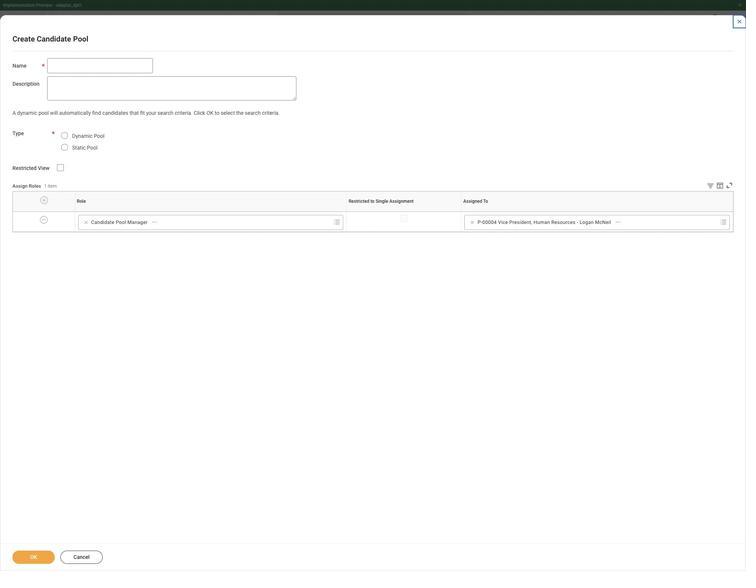 Task type: locate. For each thing, give the bounding box(es) containing it.
to up 00004
[[484, 199, 489, 204]]

that
[[130, 110, 139, 116]]

notifications large image
[[685, 19, 693, 26]]

trends
[[127, 71, 142, 76]]

button
[[491, 65, 515, 90]]

Description text field
[[47, 76, 296, 101]]

candidate pool manager, press delete to clear value. option
[[81, 218, 161, 227]]

0 vertical spatial -
[[53, 3, 55, 8]]

- inside banner
[[53, 3, 55, 8]]

0 vertical spatial assignment
[[390, 199, 414, 204]]

1 horizontal spatial x small image
[[469, 219, 477, 226]]

00004
[[483, 219, 497, 225]]

resources
[[552, 219, 576, 225]]

p-00004 vice president, human resources - logan mcneil element
[[478, 219, 612, 226]]

1 row element from the top
[[13, 191, 735, 212]]

ok left 316
[[30, 554, 37, 560]]

0 horizontal spatial assigned
[[464, 199, 483, 204]]

1
[[44, 184, 47, 189]]

restricted up assign
[[12, 165, 37, 171]]

criteria. left click
[[175, 110, 193, 116]]

restricted for restricted to single assignment
[[349, 199, 370, 204]]

1 vertical spatial assigned
[[596, 211, 598, 212]]

minus image
[[41, 216, 47, 223]]

1 vertical spatial row element
[[13, 212, 734, 232]]

1 horizontal spatial -
[[577, 219, 579, 225]]

0 vertical spatial candidate
[[37, 34, 71, 43]]

static pool
[[72, 145, 98, 151]]

2 criteria. from the left
[[262, 110, 280, 116]]

recruiting up type
[[15, 115, 38, 121]]

1 prompts image from the left
[[333, 218, 342, 227]]

headcount
[[22, 149, 55, 156]]

2 horizontal spatial to
[[403, 211, 404, 212]]

name
[[12, 63, 27, 69]]

criteria.
[[175, 110, 193, 116], [262, 110, 280, 116]]

to
[[215, 110, 220, 116], [371, 199, 375, 204], [403, 211, 404, 212]]

search right your
[[158, 110, 174, 116]]

0 horizontal spatial prompts image
[[333, 218, 342, 227]]

restricted view
[[12, 165, 50, 171]]

row element up 522
[[13, 191, 735, 212]]

0 horizontal spatial search
[[158, 110, 174, 116]]

the
[[236, 110, 244, 116]]

role restricted to single assignment assigned to
[[210, 211, 598, 212]]

recruiting
[[15, 42, 57, 52], [104, 71, 126, 76], [432, 71, 454, 76], [15, 115, 38, 121], [53, 115, 75, 121], [112, 115, 134, 121]]

create candidate pool
[[12, 34, 88, 43]]

candidate right create
[[37, 34, 71, 43]]

1 vertical spatial ok
[[30, 554, 37, 560]]

restricted inside row element
[[349, 199, 370, 204]]

dynamic
[[17, 110, 37, 116]]

restricted to single assignment
[[349, 199, 414, 204]]

0 vertical spatial row element
[[13, 191, 735, 212]]

0 horizontal spatial criteria.
[[175, 110, 193, 116]]

recruiting up name
[[15, 42, 57, 52]]

to inside row element
[[371, 199, 375, 204]]

pool up name text field at the left of the page
[[73, 34, 88, 43]]

1 horizontal spatial role
[[210, 211, 211, 212]]

prompts image left 522
[[333, 218, 342, 227]]

522 button
[[351, 222, 386, 248]]

x small image inside 'candidate pool manager, press delete to clear value.' option
[[82, 219, 90, 226]]

2 x small image from the left
[[469, 219, 477, 226]]

ok right click
[[207, 110, 214, 116]]

pool for dynamic pool
[[94, 133, 105, 139]]

assigned
[[464, 199, 483, 204], [596, 211, 598, 212]]

pool
[[73, 34, 88, 43], [94, 133, 105, 139], [87, 145, 98, 151], [116, 219, 126, 225]]

recruiting diversity
[[112, 115, 154, 121]]

to up role restricted to single assignment assigned to
[[371, 199, 375, 204]]

- left the logan
[[577, 219, 579, 225]]

prompts image for candidate pool manager
[[333, 218, 342, 227]]

pool right dynamic
[[94, 133, 105, 139]]

prompts image down click to view/edit grid preferences icon
[[719, 218, 729, 227]]

2 row element from the top
[[13, 212, 734, 232]]

0 vertical spatial ok
[[207, 110, 214, 116]]

0 horizontal spatial to
[[484, 199, 489, 204]]

2 prompts image from the left
[[719, 218, 729, 227]]

count
[[26, 554, 38, 559]]

select to filter grid data image
[[707, 182, 715, 190]]

configure this page image
[[729, 42, 738, 51]]

1 horizontal spatial restricted
[[349, 199, 370, 204]]

0 horizontal spatial -
[[53, 3, 55, 8]]

tab list containing recruiting
[[8, 110, 739, 128]]

click to view/edit grid preferences image
[[716, 181, 725, 190]]

2 vertical spatial to
[[403, 211, 404, 212]]

restricted down restricted to single assignment on the top
[[401, 211, 403, 212]]

human
[[534, 219, 551, 225]]

0 horizontal spatial x small image
[[82, 219, 90, 226]]

single down restricted to single assignment on the top
[[404, 211, 405, 212]]

1 vertical spatial -
[[577, 219, 579, 225]]

profile logan mcneil element
[[721, 14, 742, 31]]

1 horizontal spatial to
[[371, 199, 375, 204]]

2 search from the left
[[245, 110, 261, 116]]

a
[[12, 110, 16, 116]]

row element
[[13, 191, 735, 212], [13, 212, 734, 232]]

releases
[[68, 71, 87, 76]]

0 horizontal spatial restricted
[[12, 165, 37, 171]]

management
[[260, 115, 289, 121]]

automatically
[[59, 110, 91, 116]]

2 horizontal spatial restricted
[[401, 211, 403, 212]]

0 vertical spatial single
[[376, 199, 389, 204]]

close environment banner image
[[738, 3, 743, 7]]

pool left manager
[[116, 219, 126, 225]]

row element containing candidate pool manager
[[13, 212, 734, 232]]

assigned up mcneil
[[596, 211, 598, 212]]

1 vertical spatial candidate
[[91, 219, 115, 225]]

single inside row element
[[376, 199, 389, 204]]

1 horizontal spatial single
[[404, 211, 405, 212]]

0 horizontal spatial to
[[215, 110, 220, 116]]

to up mcneil
[[598, 211, 598, 212]]

1 horizontal spatial assigned
[[596, 211, 598, 212]]

assignment
[[390, 199, 414, 204], [405, 211, 407, 212]]

fit
[[140, 110, 145, 116]]

smarter
[[312, 71, 329, 76]]

1 vertical spatial assignment
[[405, 211, 407, 212]]

candidate left manager
[[91, 219, 115, 225]]

headcount & open positions element
[[15, 141, 244, 368]]

role inside row element
[[77, 199, 86, 204]]

0 vertical spatial to
[[215, 110, 220, 116]]

prompts image
[[333, 218, 342, 227], [719, 218, 729, 227]]

pool for static pool
[[87, 145, 98, 151]]

0 horizontal spatial single
[[376, 199, 389, 204]]

x small image left the p-
[[469, 219, 477, 226]]

x small image left candidate pool manager "element"
[[82, 219, 90, 226]]

create candidate pool dialog
[[0, 15, 747, 571]]

toolbar inside create candidate pool dialog
[[701, 181, 734, 191]]

p-
[[478, 219, 483, 225]]

522 main content
[[0, 35, 747, 571]]

single up role restricted to single assignment assigned to
[[376, 199, 389, 204]]

x small image
[[82, 219, 90, 226], [469, 219, 477, 226]]

recruiting right driven
[[432, 71, 454, 76]]

1 x small image from the left
[[82, 219, 90, 226]]

strategy
[[455, 71, 473, 76]]

candidate
[[37, 34, 71, 43], [91, 219, 115, 225]]

to
[[484, 199, 489, 204], [598, 211, 598, 212]]

1 horizontal spatial to
[[598, 211, 598, 212]]

-
[[53, 3, 55, 8], [577, 219, 579, 225]]

plus image
[[41, 197, 47, 204]]

p-00004 vice president, human resources - logan mcneil, press delete to clear value. option
[[467, 218, 625, 227]]

criteria. right referral
[[262, 110, 280, 116]]

- right preview
[[53, 3, 55, 8]]

1 horizontal spatial candidate
[[91, 219, 115, 225]]

candidate pool manager element
[[91, 219, 148, 226]]

role
[[77, 199, 86, 204], [210, 211, 211, 212]]

0 vertical spatial restricted
[[12, 165, 37, 171]]

assignment down restricted to single assignment on the top
[[405, 211, 407, 212]]

1 vertical spatial role
[[210, 211, 211, 212]]

1 horizontal spatial criteria.
[[262, 110, 280, 116]]

restricted
[[12, 165, 37, 171], [349, 199, 370, 204], [401, 211, 403, 212]]

0 vertical spatial role
[[77, 199, 86, 204]]

assignment up the restricted to single assignment button
[[390, 199, 414, 204]]

static
[[72, 145, 86, 151]]

toolbar
[[701, 181, 734, 191]]

referral management
[[242, 115, 289, 121]]

1 vertical spatial single
[[404, 211, 405, 212]]

0 horizontal spatial ok
[[30, 554, 37, 560]]

assigned to button
[[596, 211, 599, 212]]

1 horizontal spatial prompts image
[[719, 218, 729, 227]]

row element down restricted to single assignment on the top
[[13, 212, 734, 232]]

1 horizontal spatial search
[[245, 110, 261, 116]]

report
[[143, 71, 156, 76]]

to down restricted to single assignment on the top
[[403, 211, 404, 212]]

0 horizontal spatial role
[[77, 199, 86, 204]]

ok button
[[12, 551, 55, 564]]

search right the the
[[245, 110, 261, 116]]

assigned up the p-
[[464, 199, 483, 204]]

to left "select"
[[215, 110, 220, 116]]

select
[[221, 110, 235, 116]]

president,
[[510, 219, 533, 225]]

1 vertical spatial restricted
[[349, 199, 370, 204]]

manager
[[128, 219, 148, 225]]

fullscreen image
[[726, 181, 734, 190]]

1 vertical spatial to
[[371, 199, 375, 204]]

fragomen
[[355, 71, 377, 76]]

logan
[[580, 219, 594, 225]]

data
[[406, 71, 416, 76]]

single
[[376, 199, 389, 204], [404, 211, 405, 212]]

global
[[89, 71, 103, 76]]

pool inside candidate pool manager "element"
[[116, 219, 126, 225]]

list
[[487, 160, 716, 223]]

blueprint
[[284, 71, 303, 76]]

restricted up 522
[[349, 199, 370, 204]]

pool down dynamic pool
[[87, 145, 98, 151]]

tab list
[[8, 110, 739, 128]]



Task type: describe. For each thing, give the bounding box(es) containing it.
vice
[[498, 219, 508, 225]]

adeptai_dpt1
[[56, 3, 82, 8]]

interview
[[508, 234, 536, 242]]

onboarding
[[201, 115, 227, 121]]

for
[[304, 71, 311, 76]]

recruiting efficiency
[[53, 115, 97, 121]]

role for role restricted to single assignment assigned to
[[210, 211, 211, 212]]

linkedin releases global recruiting trends report button
[[15, 62, 243, 102]]

implementation
[[3, 3, 35, 8]]

1 criteria. from the left
[[175, 110, 193, 116]]

tab list inside the 522 main content
[[8, 110, 739, 128]]

linkedin
[[48, 71, 66, 76]]

recruiting right pool
[[53, 115, 75, 121]]

x small image for candidate pool manager
[[82, 219, 90, 226]]

preview
[[36, 3, 52, 8]]

522
[[351, 223, 384, 246]]

chevron right image
[[702, 178, 712, 186]]

0 vertical spatial assigned
[[464, 199, 483, 204]]

list inside the 522 main content
[[487, 160, 716, 223]]

assigned to
[[464, 199, 489, 204]]

assign roles 1 item
[[12, 183, 57, 189]]

find
[[92, 110, 101, 116]]

implementation preview -   adeptai_dpt1 banner
[[0, 0, 747, 35]]

item
[[48, 184, 57, 189]]

mcneil
[[596, 219, 612, 225]]

role for role
[[77, 199, 86, 204]]

recruiting:
[[331, 71, 354, 76]]

0 horizontal spatial candidate
[[37, 34, 71, 43]]

restricted for restricted view
[[12, 165, 37, 171]]

dynamic pool
[[72, 133, 105, 139]]

efficiency
[[76, 115, 97, 121]]

driven
[[417, 71, 431, 76]]

pool
[[39, 110, 49, 116]]

dynamic
[[72, 133, 93, 139]]

restricted to single assignment button
[[401, 211, 407, 212]]

316 button
[[44, 554, 53, 560]]

role button
[[210, 211, 211, 212]]

close view audit trail image
[[737, 19, 743, 25]]

1 vertical spatial to
[[598, 211, 598, 212]]

ok inside button
[[30, 554, 37, 560]]

2 vertical spatial restricted
[[401, 211, 403, 212]]

will
[[50, 110, 58, 116]]

related actions image
[[616, 220, 621, 225]]

positions
[[80, 149, 109, 156]]

x small image for p-00004 vice president, human resources - logan mcneil
[[469, 219, 477, 226]]

linkedin releases global recruiting trends report
[[48, 71, 156, 76]]

blueprint for smarter recruiting: fragomen worldwide's data driven recruiting strategy button
[[251, 62, 479, 102]]

type
[[12, 130, 24, 136]]

316
[[44, 554, 52, 559]]

candidates
[[102, 110, 128, 116]]

recruiting right global
[[104, 71, 126, 76]]

pool for candidate pool manager
[[116, 219, 126, 225]]

row element containing role
[[13, 191, 735, 212]]

referral
[[242, 115, 259, 121]]

worldwide's
[[378, 71, 404, 76]]

- inside "option"
[[577, 219, 579, 225]]

assign
[[12, 183, 28, 189]]

description
[[12, 81, 40, 87]]

blueprint for smarter recruiting: fragomen worldwide's data driven recruiting strategy
[[284, 71, 473, 76]]

create
[[12, 34, 35, 43]]

view
[[38, 165, 50, 171]]

cancel button
[[60, 551, 103, 564]]

click
[[194, 110, 205, 116]]

your
[[146, 110, 156, 116]]

roles
[[29, 183, 41, 189]]

p-00004 vice president, human resources - logan mcneil
[[478, 219, 612, 225]]

recruiting left fit
[[112, 115, 134, 121]]

0 vertical spatial to
[[484, 199, 489, 204]]

a dynamic pool will automatically find candidates that fit your search criteria. click ok to select the search criteria.
[[12, 110, 280, 116]]

1 horizontal spatial ok
[[207, 110, 214, 116]]

&
[[57, 149, 61, 156]]

cancel
[[74, 554, 90, 560]]

open
[[63, 149, 79, 156]]

diversity
[[135, 115, 154, 121]]

candidate pool manager
[[91, 219, 148, 225]]

related actions image
[[152, 220, 157, 225]]

headcount & open positions
[[22, 149, 109, 156]]

Name text field
[[47, 58, 153, 73]]

prompts image for p-00004 vice president, human resources - logan mcneil
[[719, 218, 729, 227]]

1 search from the left
[[158, 110, 174, 116]]

job requisitions by location element
[[251, 141, 480, 361]]

assignment inside row element
[[390, 199, 414, 204]]

candidate inside candidate pool manager "element"
[[91, 219, 115, 225]]

implementation preview -   adeptai_dpt1
[[3, 3, 82, 8]]

my tasks element
[[700, 14, 721, 31]]



Task type: vqa. For each thing, say whether or not it's contained in the screenshot.
Candidate Pool Manager's PROMPTS image
yes



